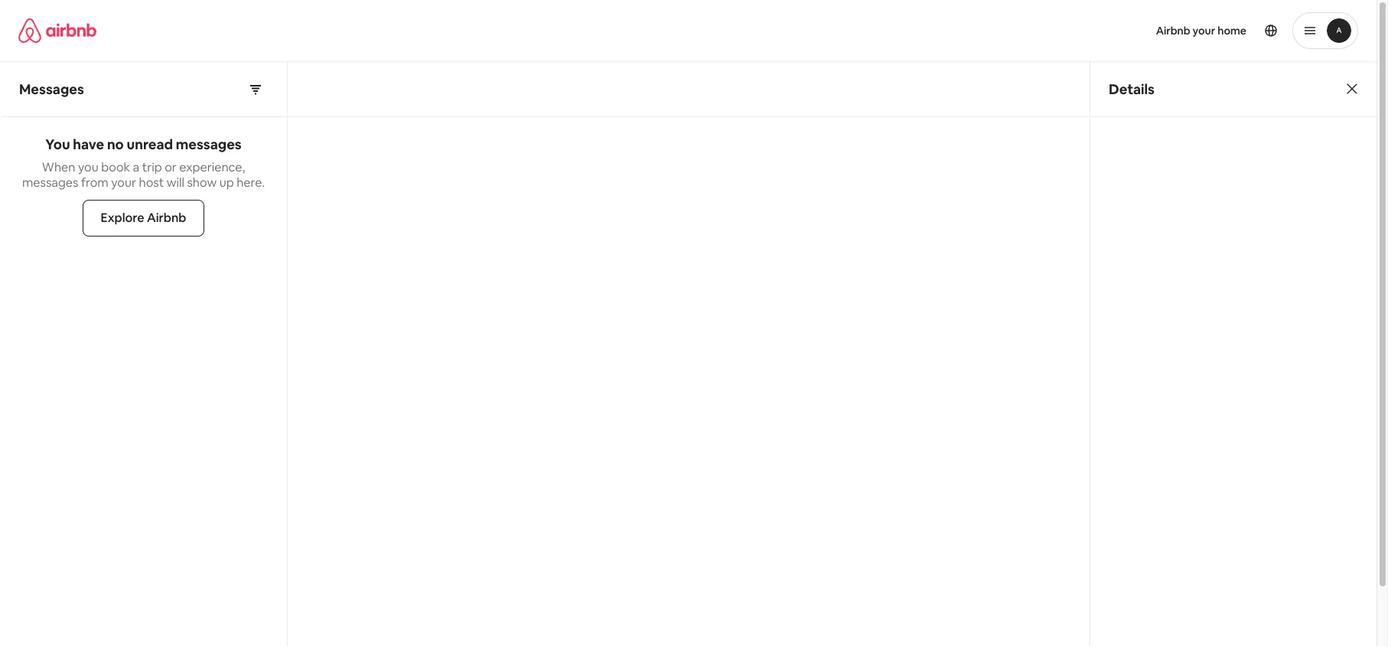 Task type: vqa. For each thing, say whether or not it's contained in the screenshot.
first the from from the bottom of the 4.66 "dialog"
no



Task type: locate. For each thing, give the bounding box(es) containing it.
airbnb left 'home'
[[1157, 24, 1191, 38]]

you
[[78, 159, 99, 175]]

your left 'home'
[[1193, 24, 1216, 38]]

details
[[1109, 80, 1155, 98]]

messages
[[176, 136, 242, 153], [22, 175, 78, 191]]

1 horizontal spatial your
[[1193, 24, 1216, 38]]

1 vertical spatial messages
[[22, 175, 78, 191]]

0 vertical spatial your
[[1193, 24, 1216, 38]]

profile element
[[707, 0, 1359, 61]]

you have no unread messages when you book a trip or experience, messages from your host will show up here.
[[22, 136, 265, 191]]

airbnb your home
[[1157, 24, 1247, 38]]

0 horizontal spatial airbnb
[[147, 210, 186, 226]]

0 vertical spatial messages
[[176, 136, 242, 153]]

here.
[[237, 175, 265, 191]]

messages down you
[[22, 175, 78, 191]]

messages
[[19, 80, 84, 98]]

your inside you have no unread messages when you book a trip or experience, messages from your host will show up here.
[[111, 175, 136, 191]]

airbnb down will
[[147, 210, 186, 226]]

messages up the experience,
[[176, 136, 242, 153]]

your inside profile "element"
[[1193, 24, 1216, 38]]

book
[[101, 159, 130, 175]]

show
[[187, 175, 217, 191]]

1 vertical spatial your
[[111, 175, 136, 191]]

have
[[73, 136, 104, 153]]

1 vertical spatial airbnb
[[147, 210, 186, 226]]

1 horizontal spatial airbnb
[[1157, 24, 1191, 38]]

0 horizontal spatial your
[[111, 175, 136, 191]]

airbnb
[[1157, 24, 1191, 38], [147, 210, 186, 226]]

0 horizontal spatial messages
[[22, 175, 78, 191]]

your
[[1193, 24, 1216, 38], [111, 175, 136, 191]]

a
[[133, 159, 139, 175]]

explore airbnb link
[[82, 200, 205, 237]]

0 vertical spatial airbnb
[[1157, 24, 1191, 38]]

or
[[165, 159, 177, 175]]

your left host
[[111, 175, 136, 191]]

1 horizontal spatial messages
[[176, 136, 242, 153]]



Task type: describe. For each thing, give the bounding box(es) containing it.
from
[[81, 175, 108, 191]]

will
[[167, 175, 184, 191]]

home
[[1218, 24, 1247, 38]]

unread
[[127, 136, 173, 153]]

trip
[[142, 159, 162, 175]]

no
[[107, 136, 124, 153]]

experience,
[[179, 159, 245, 175]]

explore airbnb
[[101, 210, 186, 226]]

airbnb inside messaging page main contents element
[[147, 210, 186, 226]]

you
[[45, 136, 70, 153]]

airbnb your home link
[[1147, 15, 1256, 47]]

airbnb inside profile "element"
[[1157, 24, 1191, 38]]

messaging page main contents element
[[0, 61, 1377, 646]]

up
[[219, 175, 234, 191]]

filter conversations. current filter: all conversations image
[[250, 83, 262, 95]]

host
[[139, 175, 164, 191]]

when
[[42, 159, 75, 175]]

explore
[[101, 210, 144, 226]]



